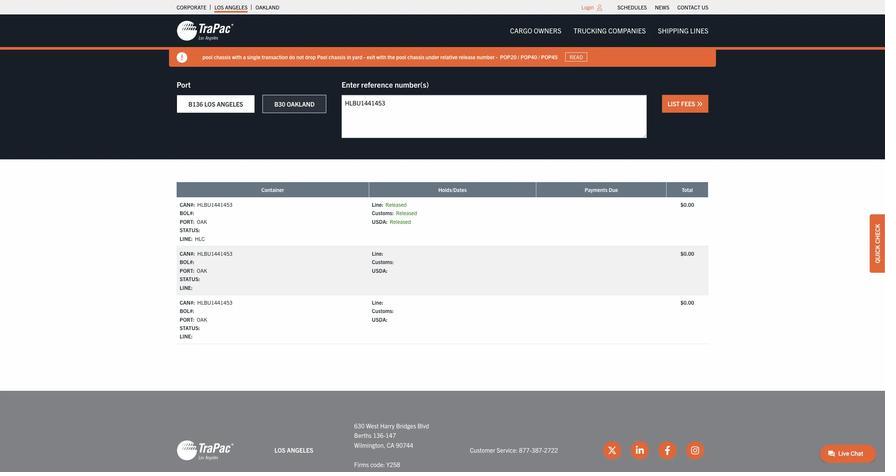 Task type: vqa. For each thing, say whether or not it's contained in the screenshot.


Task type: locate. For each thing, give the bounding box(es) containing it.
2 horizontal spatial chassis
[[408, 53, 425, 60]]

0 vertical spatial line: customs: usda:
[[372, 250, 394, 274]]

2 can#: hlbu1441453 bol#: port: oak status: line: from the top
[[180, 299, 233, 340]]

0 vertical spatial los angeles image
[[177, 20, 234, 41]]

number(s)
[[395, 80, 429, 89]]

1 horizontal spatial pool
[[396, 53, 406, 60]]

with
[[232, 53, 242, 60], [376, 53, 386, 60]]

1 horizontal spatial -
[[496, 53, 498, 60]]

due
[[609, 187, 618, 193]]

3 $ 0.00 from the top
[[681, 299, 695, 306]]

2 vertical spatial $
[[681, 299, 684, 306]]

1 vertical spatial solid image
[[697, 101, 703, 107]]

90744
[[396, 442, 413, 450]]

3 $ from the top
[[681, 299, 684, 306]]

1 vertical spatial status:
[[180, 276, 200, 283]]

2 vertical spatial customs:
[[372, 308, 394, 315]]

/ left pop40
[[518, 53, 520, 60]]

0 vertical spatial menu bar
[[614, 2, 713, 13]]

1 oak from the top
[[197, 218, 207, 225]]

1 vertical spatial los
[[204, 100, 215, 108]]

with left a
[[232, 53, 242, 60]]

reference
[[361, 80, 393, 89]]

0 horizontal spatial oakland
[[256, 4, 279, 11]]

pop20
[[500, 53, 517, 60]]

0 vertical spatial los
[[214, 4, 224, 11]]

2 vertical spatial usda:
[[372, 316, 388, 323]]

630
[[354, 423, 365, 430]]

footer containing 630 west harry bridges blvd
[[0, 391, 885, 473]]

877-
[[519, 447, 532, 454]]

wilmington,
[[354, 442, 386, 450]]

port:
[[180, 218, 195, 225], [180, 267, 195, 274], [180, 316, 195, 323]]

1 horizontal spatial los angeles
[[275, 447, 313, 454]]

0 horizontal spatial pool
[[203, 53, 213, 60]]

fees
[[681, 100, 696, 108]]

-
[[364, 53, 366, 60], [496, 53, 498, 60]]

/
[[518, 53, 520, 60], [539, 53, 540, 60]]

0 horizontal spatial solid image
[[177, 52, 187, 63]]

1 0.00 from the top
[[684, 201, 695, 208]]

1 vertical spatial hlbu1441453
[[197, 250, 233, 257]]

2 can#: from the top
[[180, 250, 195, 257]]

0 vertical spatial $
[[681, 201, 684, 208]]

1 los angeles image from the top
[[177, 20, 234, 41]]

0 vertical spatial customs:
[[372, 210, 394, 217]]

0 vertical spatial solid image
[[177, 52, 187, 63]]

chassis left in on the top
[[329, 53, 346, 60]]

code:
[[370, 461, 385, 469]]

los
[[214, 4, 224, 11], [204, 100, 215, 108], [275, 447, 286, 454]]

b30 oakland
[[274, 100, 315, 108]]

2 chassis from the left
[[329, 53, 346, 60]]

us
[[702, 4, 709, 11]]

0 vertical spatial released
[[386, 201, 407, 208]]

solid image up port
[[177, 52, 187, 63]]

1 vertical spatial usda:
[[372, 267, 388, 274]]

news
[[655, 4, 670, 11]]

0 horizontal spatial chassis
[[214, 53, 231, 60]]

/ left "pop45"
[[539, 53, 540, 60]]

chassis left under
[[408, 53, 425, 60]]

387-
[[532, 447, 544, 454]]

line: inside can#: hlbu1441453 bol#: port: oak status: line: hlc
[[180, 235, 193, 242]]

2 vertical spatial bol#:
[[180, 308, 194, 315]]

line:
[[372, 201, 383, 208], [372, 250, 383, 257], [372, 299, 383, 306]]

0 horizontal spatial los angeles
[[214, 4, 248, 11]]

footer
[[0, 391, 885, 473]]

0 vertical spatial status:
[[180, 227, 200, 234]]

los angeles image
[[177, 20, 234, 41], [177, 440, 234, 462]]

menu bar down light image
[[504, 23, 715, 38]]

1 can#: hlbu1441453 bol#: port: oak status: line: from the top
[[180, 250, 233, 291]]

630 west harry bridges blvd berths 136-147 wilmington, ca 90744
[[354, 423, 429, 450]]

1 vertical spatial menu bar
[[504, 23, 715, 38]]

2 pool from the left
[[396, 53, 406, 60]]

0 vertical spatial port:
[[180, 218, 195, 225]]

1 can#: from the top
[[180, 201, 195, 208]]

2 customs: from the top
[[372, 259, 394, 266]]

line: customs: usda:
[[372, 250, 394, 274], [372, 299, 394, 323]]

1 vertical spatial line: customs: usda:
[[372, 299, 394, 323]]

1 - from the left
[[364, 53, 366, 60]]

not
[[296, 53, 304, 60]]

0 vertical spatial line:
[[372, 201, 383, 208]]

3 bol#: from the top
[[180, 308, 194, 315]]

2 vertical spatial line:
[[372, 299, 383, 306]]

hlbu1441453
[[197, 201, 233, 208], [197, 250, 233, 257], [197, 299, 233, 306]]

1 vertical spatial $ 0.00
[[681, 250, 695, 257]]

1 vertical spatial can#:
[[180, 250, 195, 257]]

1 $ 0.00 from the top
[[681, 201, 695, 208]]

oakland right los angeles link
[[256, 4, 279, 11]]

1 vertical spatial $
[[681, 250, 684, 257]]

angeles
[[225, 4, 248, 11], [217, 100, 243, 108], [287, 447, 313, 454]]

line: released customs: released usda: released
[[372, 201, 417, 225]]

1 vertical spatial los angeles image
[[177, 440, 234, 462]]

port: inside can#: hlbu1441453 bol#: port: oak status: line: hlc
[[180, 218, 195, 225]]

1 bol#: from the top
[[180, 210, 194, 217]]

customs: inside line: released customs: released usda: released
[[372, 210, 394, 217]]

banner containing cargo owners
[[0, 14, 885, 67]]

menu bar containing cargo owners
[[504, 23, 715, 38]]

2 0.00 from the top
[[684, 250, 695, 257]]

cargo
[[510, 26, 532, 35]]

1 vertical spatial bol#:
[[180, 259, 194, 266]]

2 line: from the top
[[180, 284, 193, 291]]

0 vertical spatial can#:
[[180, 201, 195, 208]]

pool
[[317, 53, 327, 60]]

single
[[247, 53, 261, 60]]

check
[[874, 224, 882, 244]]

2 port: from the top
[[180, 267, 195, 274]]

0 horizontal spatial -
[[364, 53, 366, 60]]

0 vertical spatial oak
[[197, 218, 207, 225]]

3 status: from the top
[[180, 325, 200, 332]]

1 vertical spatial line:
[[180, 284, 193, 291]]

1 horizontal spatial with
[[376, 53, 386, 60]]

1 vertical spatial port:
[[180, 267, 195, 274]]

los angeles image inside banner
[[177, 20, 234, 41]]

pop40
[[521, 53, 537, 60]]

chassis
[[214, 53, 231, 60], [329, 53, 346, 60], [408, 53, 425, 60]]

0 vertical spatial $ 0.00
[[681, 201, 695, 208]]

menu bar up shipping
[[614, 2, 713, 13]]

cargo owners
[[510, 26, 562, 35]]

2 vertical spatial can#:
[[180, 299, 195, 306]]

2 hlbu1441453 from the top
[[197, 250, 233, 257]]

chassis left a
[[214, 53, 231, 60]]

1 horizontal spatial chassis
[[329, 53, 346, 60]]

oakland
[[256, 4, 279, 11], [287, 100, 315, 108]]

2 vertical spatial hlbu1441453
[[197, 299, 233, 306]]

pool right the
[[396, 53, 406, 60]]

light image
[[597, 5, 603, 11]]

customer service: 877-387-2722
[[470, 447, 558, 454]]

oakland right the b30
[[287, 100, 315, 108]]

0 vertical spatial 0.00
[[684, 201, 695, 208]]

hlbu1441453 inside can#: hlbu1441453 bol#: port: oak status: line: hlc
[[197, 201, 233, 208]]

2 vertical spatial status:
[[180, 325, 200, 332]]

1 usda: from the top
[[372, 218, 388, 225]]

bol#:
[[180, 210, 194, 217], [180, 259, 194, 266], [180, 308, 194, 315]]

quick check link
[[870, 215, 885, 273]]

1 line: from the top
[[180, 235, 193, 242]]

1 vertical spatial oakland
[[287, 100, 315, 108]]

0 horizontal spatial with
[[232, 53, 242, 60]]

1 horizontal spatial /
[[539, 53, 540, 60]]

usda:
[[372, 218, 388, 225], [372, 267, 388, 274], [372, 316, 388, 323]]

port
[[177, 80, 191, 89]]

1 vertical spatial customs:
[[372, 259, 394, 266]]

1 vertical spatial 0.00
[[684, 250, 695, 257]]

$ 0.00
[[681, 201, 695, 208], [681, 250, 695, 257], [681, 299, 695, 306]]

b136 los angeles
[[188, 100, 243, 108]]

1 line: from the top
[[372, 201, 383, 208]]

0 vertical spatial hlbu1441453
[[197, 201, 233, 208]]

oak inside can#: hlbu1441453 bol#: port: oak status: line: hlc
[[197, 218, 207, 225]]

status:
[[180, 227, 200, 234], [180, 276, 200, 283], [180, 325, 200, 332]]

0 vertical spatial oakland
[[256, 4, 279, 11]]

do
[[289, 53, 295, 60]]

west
[[366, 423, 379, 430]]

container
[[261, 187, 284, 193]]

0 vertical spatial usda:
[[372, 218, 388, 225]]

2 vertical spatial los
[[275, 447, 286, 454]]

1 horizontal spatial solid image
[[697, 101, 703, 107]]

1 port: from the top
[[180, 218, 195, 225]]

holds/dates
[[439, 187, 467, 193]]

enter
[[342, 80, 360, 89]]

status: inside can#: hlbu1441453 bol#: port: oak status: line: hlc
[[180, 227, 200, 234]]

trucking companies
[[574, 26, 646, 35]]

menu bar
[[614, 2, 713, 13], [504, 23, 715, 38]]

2 vertical spatial 0.00
[[684, 299, 695, 306]]

- left exit
[[364, 53, 366, 60]]

pool
[[203, 53, 213, 60], [396, 53, 406, 60]]

- right number at the right top of the page
[[496, 53, 498, 60]]

2 vertical spatial line:
[[180, 333, 193, 340]]

0.00
[[684, 201, 695, 208], [684, 250, 695, 257], [684, 299, 695, 306]]

ca
[[387, 442, 395, 450]]

los angeles
[[214, 4, 248, 11], [275, 447, 313, 454]]

0 vertical spatial bol#:
[[180, 210, 194, 217]]

line:
[[180, 235, 193, 242], [180, 284, 193, 291], [180, 333, 193, 340]]

0 vertical spatial can#: hlbu1441453 bol#: port: oak status: line:
[[180, 250, 233, 291]]

1 vertical spatial can#: hlbu1441453 bol#: port: oak status: line:
[[180, 299, 233, 340]]

banner
[[0, 14, 885, 67]]

1 vertical spatial line:
[[372, 250, 383, 257]]

2 vertical spatial $ 0.00
[[681, 299, 695, 306]]

solid image inside banner
[[177, 52, 187, 63]]

1 hlbu1441453 from the top
[[197, 201, 233, 208]]

1 status: from the top
[[180, 227, 200, 234]]

1 vertical spatial oak
[[197, 267, 207, 274]]

2 vertical spatial angeles
[[287, 447, 313, 454]]

firms
[[354, 461, 369, 469]]

can#: hlbu1441453 bol#: port: oak status: line:
[[180, 250, 233, 291], [180, 299, 233, 340]]

b30
[[274, 100, 285, 108]]

2 vertical spatial released
[[390, 218, 411, 225]]

solid image right fees
[[697, 101, 703, 107]]

2 line: customs: usda: from the top
[[372, 299, 394, 323]]

pool left a
[[203, 53, 213, 60]]

1 customs: from the top
[[372, 210, 394, 217]]

2 with from the left
[[376, 53, 386, 60]]

0 vertical spatial line:
[[180, 235, 193, 242]]

solid image
[[177, 52, 187, 63], [697, 101, 703, 107]]

0 horizontal spatial /
[[518, 53, 520, 60]]

release
[[459, 53, 476, 60]]

Enter reference number(s) text field
[[342, 95, 647, 138]]

$
[[681, 201, 684, 208], [681, 250, 684, 257], [681, 299, 684, 306]]

2 vertical spatial port:
[[180, 316, 195, 323]]

2 vertical spatial oak
[[197, 316, 207, 323]]

can#:
[[180, 201, 195, 208], [180, 250, 195, 257], [180, 299, 195, 306]]

oak
[[197, 218, 207, 225], [197, 267, 207, 274], [197, 316, 207, 323]]

with left the
[[376, 53, 386, 60]]

3 line: from the top
[[372, 299, 383, 306]]



Task type: describe. For each thing, give the bounding box(es) containing it.
corporate
[[177, 4, 206, 11]]

menu bar containing schedules
[[614, 2, 713, 13]]

exit
[[367, 53, 375, 60]]

a
[[243, 53, 246, 60]]

lines
[[691, 26, 709, 35]]

2 los angeles image from the top
[[177, 440, 234, 462]]

0 vertical spatial angeles
[[225, 4, 248, 11]]

quick check
[[874, 224, 882, 264]]

3 hlbu1441453 from the top
[[197, 299, 233, 306]]

1 pool from the left
[[203, 53, 213, 60]]

oakland link
[[256, 2, 279, 13]]

schedules
[[618, 4, 647, 11]]

list fees button
[[662, 95, 709, 113]]

b136
[[188, 100, 203, 108]]

total
[[682, 187, 693, 193]]

harry
[[380, 423, 395, 430]]

0 vertical spatial los angeles
[[214, 4, 248, 11]]

136-
[[373, 432, 386, 440]]

relative
[[441, 53, 458, 60]]

read link
[[565, 52, 588, 62]]

cargo owners link
[[504, 23, 568, 38]]

corporate link
[[177, 2, 206, 13]]

3 oak from the top
[[197, 316, 207, 323]]

3 line: from the top
[[180, 333, 193, 340]]

1 with from the left
[[232, 53, 242, 60]]

trucking
[[574, 26, 607, 35]]

2 $ from the top
[[681, 250, 684, 257]]

hlc
[[195, 235, 205, 242]]

shipping lines link
[[652, 23, 715, 38]]

news link
[[655, 2, 670, 13]]

1 horizontal spatial oakland
[[287, 100, 315, 108]]

3 0.00 from the top
[[684, 299, 695, 306]]

login
[[582, 4, 594, 11]]

under
[[426, 53, 439, 60]]

shipping
[[658, 26, 689, 35]]

2 - from the left
[[496, 53, 498, 60]]

1 $ from the top
[[681, 201, 684, 208]]

2 $ 0.00 from the top
[[681, 250, 695, 257]]

y258
[[386, 461, 400, 469]]

3 port: from the top
[[180, 316, 195, 323]]

1 vertical spatial angeles
[[217, 100, 243, 108]]

1 chassis from the left
[[214, 53, 231, 60]]

login link
[[582, 4, 594, 11]]

berths
[[354, 432, 372, 440]]

line: inside line: released customs: released usda: released
[[372, 201, 383, 208]]

drop
[[305, 53, 316, 60]]

2722
[[544, 447, 558, 454]]

1 vertical spatial los angeles
[[275, 447, 313, 454]]

read
[[570, 54, 583, 60]]

usda: inside line: released customs: released usda: released
[[372, 218, 388, 225]]

quick
[[874, 245, 882, 264]]

pop45
[[541, 53, 558, 60]]

in
[[347, 53, 351, 60]]

2 bol#: from the top
[[180, 259, 194, 266]]

payments due
[[585, 187, 618, 193]]

owners
[[534, 26, 562, 35]]

1 / from the left
[[518, 53, 520, 60]]

payments
[[585, 187, 608, 193]]

customer
[[470, 447, 495, 454]]

number
[[477, 53, 495, 60]]

147
[[386, 432, 396, 440]]

can#: hlbu1441453 bol#: port: oak status: line: hlc
[[180, 201, 233, 242]]

los angeles link
[[214, 2, 248, 13]]

2 usda: from the top
[[372, 267, 388, 274]]

trucking companies link
[[568, 23, 652, 38]]

companies
[[609, 26, 646, 35]]

bridges
[[396, 423, 416, 430]]

pool chassis with a single transaction  do not drop pool chassis in yard -  exit with the pool chassis under relative release number -  pop20 / pop40 / pop45
[[203, 53, 558, 60]]

the
[[388, 53, 395, 60]]

2 line: from the top
[[372, 250, 383, 257]]

contact us
[[678, 4, 709, 11]]

3 usda: from the top
[[372, 316, 388, 323]]

service:
[[497, 447, 518, 454]]

3 customs: from the top
[[372, 308, 394, 315]]

2 oak from the top
[[197, 267, 207, 274]]

contact us link
[[678, 2, 709, 13]]

solid image inside list fees button
[[697, 101, 703, 107]]

blvd
[[418, 423, 429, 430]]

1 vertical spatial released
[[396, 210, 417, 217]]

2 / from the left
[[539, 53, 540, 60]]

bol#: inside can#: hlbu1441453 bol#: port: oak status: line: hlc
[[180, 210, 194, 217]]

3 chassis from the left
[[408, 53, 425, 60]]

list
[[668, 100, 680, 108]]

schedules link
[[618, 2, 647, 13]]

can#: inside can#: hlbu1441453 bol#: port: oak status: line: hlc
[[180, 201, 195, 208]]

contact
[[678, 4, 701, 11]]

list fees
[[668, 100, 697, 108]]

shipping lines
[[658, 26, 709, 35]]

1 line: customs: usda: from the top
[[372, 250, 394, 274]]

2 status: from the top
[[180, 276, 200, 283]]

3 can#: from the top
[[180, 299, 195, 306]]

transaction
[[262, 53, 288, 60]]

enter reference number(s)
[[342, 80, 429, 89]]

firms code:  y258
[[354, 461, 400, 469]]

yard
[[352, 53, 363, 60]]



